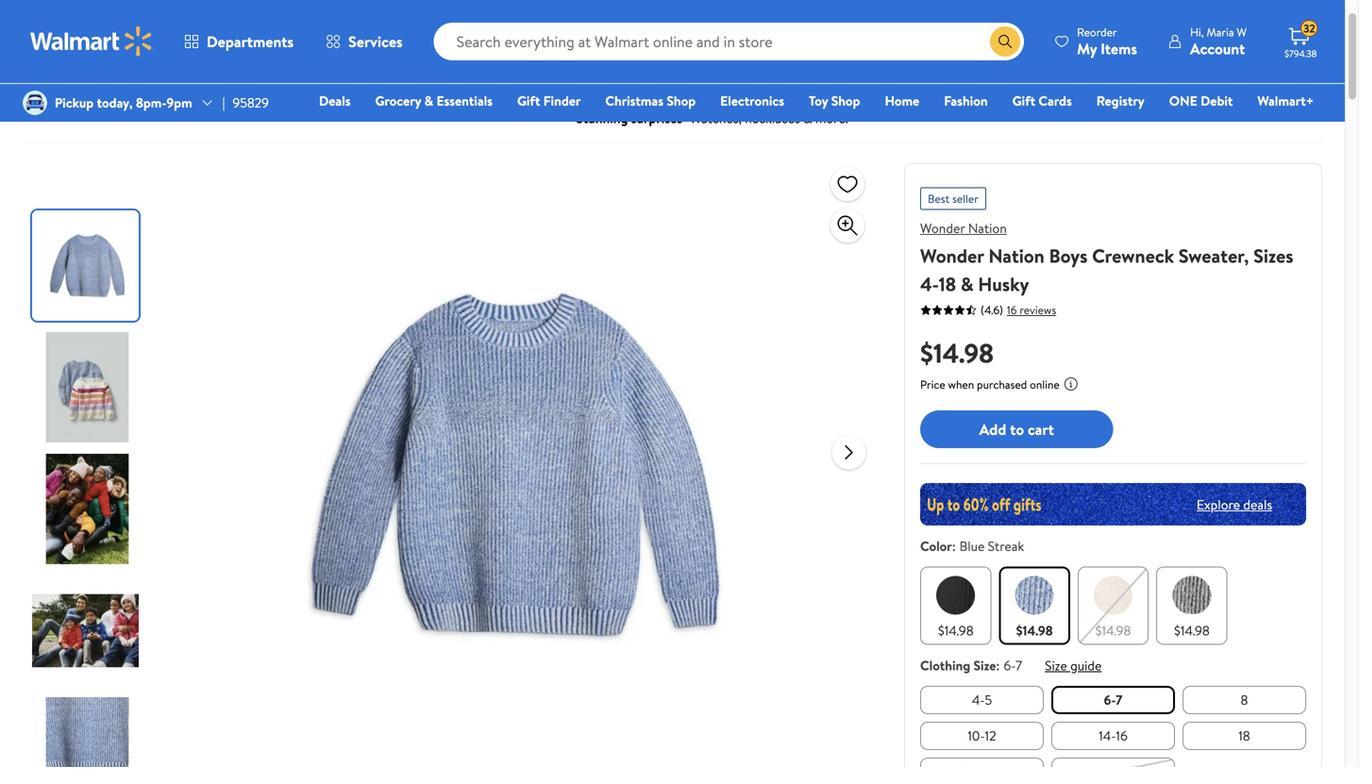 Task type: locate. For each thing, give the bounding box(es) containing it.
$14.98 for second $14.98 'button' from the right
[[1096, 622, 1132, 640]]

$14.98 up clothing size : 6-7
[[939, 622, 974, 640]]

$14.98
[[921, 335, 994, 372], [939, 622, 974, 640], [1017, 622, 1054, 640], [1096, 622, 1132, 640], [1175, 622, 1210, 640]]

gift for gift cards
[[1013, 92, 1036, 110]]

6-
[[1004, 657, 1016, 675], [1105, 691, 1116, 710]]

kids clothing link
[[92, 50, 168, 68]]

color list
[[917, 563, 1311, 649]]

grocery & essentials link
[[367, 91, 501, 111]]

0 vertical spatial 4-
[[921, 271, 939, 297]]

nation up husky
[[989, 243, 1045, 269]]

clothing up pickup
[[23, 50, 72, 68]]

10-12
[[968, 727, 997, 746]]

1 horizontal spatial /
[[176, 50, 181, 68]]

registry link
[[1089, 91, 1154, 111]]

/ right 'boys clothing' link on the left of the page
[[276, 50, 281, 68]]

home link
[[877, 91, 929, 111]]

1 horizontal spatial 7
[[1116, 691, 1123, 710]]

$14.98 up 8 button
[[1175, 622, 1210, 640]]

wonder nation boys crewneck sweater, sizes 4-18 & husky image
[[213, 163, 817, 768]]

sweater,
[[1179, 243, 1250, 269]]

christmas
[[606, 92, 664, 110]]

fashion
[[945, 92, 988, 110]]

4- down clothing size : 6-7
[[973, 691, 985, 710]]

clothing
[[23, 50, 72, 68], [119, 50, 168, 68], [219, 50, 268, 68], [921, 657, 971, 675]]

shop for christmas shop
[[667, 92, 696, 110]]

cart
[[1028, 419, 1055, 440]]

8pm-
[[136, 93, 167, 112]]

wonder
[[921, 219, 966, 238], [921, 243, 985, 269]]

0 vertical spatial &
[[425, 92, 434, 110]]

1 horizontal spatial &
[[961, 271, 974, 297]]

best
[[928, 191, 950, 207]]

services button
[[310, 19, 419, 64]]

streak
[[988, 537, 1025, 556]]

1 horizontal spatial 16
[[1117, 727, 1128, 746]]

1 vertical spatial 18
[[1239, 727, 1251, 746]]

to
[[1011, 419, 1025, 440]]

0 horizontal spatial size
[[974, 657, 997, 675]]

1 shop from the left
[[667, 92, 696, 110]]

$14.98 up guide
[[1096, 622, 1132, 640]]

0 horizontal spatial 16
[[1008, 302, 1018, 318]]

zoom image modal image
[[837, 214, 859, 237]]

deals
[[319, 92, 351, 110]]

registry
[[1097, 92, 1145, 110]]

18 left husky
[[939, 271, 957, 297]]

color : blue streak
[[921, 537, 1025, 556]]

(4.6)
[[981, 302, 1004, 318]]

0 horizontal spatial 7
[[1016, 657, 1023, 675]]

: left blue
[[953, 537, 956, 556]]

18 down 8 button
[[1239, 727, 1251, 746]]

0 horizontal spatial gift
[[517, 92, 541, 110]]

1 gift from the left
[[517, 92, 541, 110]]

2 horizontal spatial /
[[276, 50, 281, 68]]

4-5 button
[[921, 687, 1044, 715]]

1 vertical spatial nation
[[989, 243, 1045, 269]]

size
[[974, 657, 997, 675], [1046, 657, 1068, 675]]

/ up 9pm
[[176, 50, 181, 68]]

18
[[939, 271, 957, 297], [1239, 727, 1251, 746]]

0 horizontal spatial shop
[[667, 92, 696, 110]]

size up '4-5'
[[974, 657, 997, 675]]

/
[[80, 50, 85, 68], [176, 50, 181, 68], [276, 50, 281, 68]]

gift left cards
[[1013, 92, 1036, 110]]

Walmart Site-Wide search field
[[434, 23, 1025, 60]]

add to favorites list, wonder nation boys crewneck sweater, sizes 4-18 & husky image
[[837, 172, 859, 196]]

shop right christmas
[[667, 92, 696, 110]]

toy
[[809, 92, 829, 110]]

10-
[[968, 727, 986, 746]]

$14.98 up the size guide
[[1017, 622, 1054, 640]]

1 vertical spatial &
[[961, 271, 974, 297]]

4-
[[921, 271, 939, 297], [973, 691, 985, 710]]

wonder down best
[[921, 219, 966, 238]]

: up 4-5 button
[[997, 657, 1000, 675]]

2 horizontal spatial boys
[[1050, 243, 1088, 269]]

1 horizontal spatial 4-
[[973, 691, 985, 710]]

0 horizontal spatial :
[[953, 537, 956, 556]]

toy shop link
[[801, 91, 869, 111]]

7 up 4-5 button
[[1016, 657, 1023, 675]]

1 horizontal spatial 18
[[1239, 727, 1251, 746]]

/ left kids
[[80, 50, 85, 68]]

0 horizontal spatial &
[[425, 92, 434, 110]]

& inside wonder nation wonder nation boys crewneck sweater, sizes 4-18 & husky
[[961, 271, 974, 297]]

95829
[[233, 93, 269, 112]]

0 vertical spatial 18
[[939, 271, 957, 297]]

boys left sweaters
[[288, 50, 316, 68]]

0 horizontal spatial 4-
[[921, 271, 939, 297]]

walmart image
[[30, 26, 153, 57]]

grocery & essentials
[[375, 92, 493, 110]]

one debit link
[[1161, 91, 1242, 111]]

1 vertical spatial :
[[997, 657, 1000, 675]]

18 inside 18 button
[[1239, 727, 1251, 746]]

16 right (4.6)
[[1008, 302, 1018, 318]]

16 down 6-7 "button"
[[1117, 727, 1128, 746]]

:
[[953, 537, 956, 556], [997, 657, 1000, 675]]

1 vertical spatial 6-
[[1105, 691, 1116, 710]]

shop right toy
[[832, 92, 861, 110]]

gift cards
[[1013, 92, 1073, 110]]

1 horizontal spatial gift
[[1013, 92, 1036, 110]]

when
[[949, 377, 975, 393]]

 image
[[23, 91, 47, 115]]

ad disclaimer and feedback image
[[1308, 105, 1323, 120]]

nation down seller
[[969, 219, 1007, 238]]

cards
[[1039, 92, 1073, 110]]

0 vertical spatial 6-
[[1004, 657, 1016, 675]]

6-7
[[1105, 691, 1123, 710]]

& right grocery
[[425, 92, 434, 110]]

purchased
[[977, 377, 1028, 393]]

6- up 4-5 button
[[1004, 657, 1016, 675]]

7 up 14-16
[[1116, 691, 1123, 710]]

1 horizontal spatial shop
[[832, 92, 861, 110]]

0 horizontal spatial boys
[[188, 50, 216, 68]]

5
[[985, 691, 993, 710]]

price when purchased online
[[921, 377, 1060, 393]]

16 reviews link
[[1004, 302, 1057, 318]]

16
[[1008, 302, 1018, 318], [1117, 727, 1128, 746]]

deals
[[1244, 496, 1273, 514]]

nation
[[969, 219, 1007, 238], [989, 243, 1045, 269]]

2 shop from the left
[[832, 92, 861, 110]]

grocery
[[375, 92, 421, 110]]

services
[[349, 31, 403, 52]]

clothing size list
[[917, 683, 1311, 768]]

1 horizontal spatial size
[[1046, 657, 1068, 675]]

wonder nation boys crewneck sweater, sizes 4-18 & husky - image 4 of 9 image
[[32, 576, 143, 687]]

$14.98 for 1st $14.98 'button' from left
[[939, 622, 974, 640]]

clothing up the | 95829
[[219, 50, 268, 68]]

home
[[885, 92, 920, 110]]

0 vertical spatial wonder
[[921, 219, 966, 238]]

today,
[[97, 93, 133, 112]]

0 horizontal spatial 18
[[939, 271, 957, 297]]

1 vertical spatial 7
[[1116, 691, 1123, 710]]

0 horizontal spatial /
[[80, 50, 85, 68]]

pickup today, 8pm-9pm
[[55, 93, 192, 112]]

0 vertical spatial 16
[[1008, 302, 1018, 318]]

price
[[921, 377, 946, 393]]

boys sweaters link
[[288, 50, 370, 68]]

1 horizontal spatial 6-
[[1105, 691, 1116, 710]]

gift left "finder"
[[517, 92, 541, 110]]

gift finder
[[517, 92, 581, 110]]

18 inside wonder nation wonder nation boys crewneck sweater, sizes 4-18 & husky
[[939, 271, 957, 297]]

7
[[1016, 657, 1023, 675], [1116, 691, 1123, 710]]

boys up 9pm
[[188, 50, 216, 68]]

6- up 14-
[[1105, 691, 1116, 710]]

wonder down wonder nation link
[[921, 243, 985, 269]]

wonder nation link
[[921, 219, 1007, 238]]

account
[[1191, 38, 1246, 59]]

1 vertical spatial wonder
[[921, 243, 985, 269]]

2 gift from the left
[[1013, 92, 1036, 110]]

0 vertical spatial :
[[953, 537, 956, 556]]

0 vertical spatial 7
[[1016, 657, 1023, 675]]

shop
[[667, 92, 696, 110], [832, 92, 861, 110]]

& left husky
[[961, 271, 974, 297]]

16 inside button
[[1117, 727, 1128, 746]]

$14.98 button
[[921, 567, 992, 645], [1000, 567, 1071, 645], [1078, 567, 1149, 645], [1157, 567, 1228, 645]]

fashion link
[[936, 91, 997, 111]]

items
[[1101, 38, 1138, 59]]

4- down wonder nation link
[[921, 271, 939, 297]]

size left guide
[[1046, 657, 1068, 675]]

|
[[223, 93, 225, 112]]

1 horizontal spatial :
[[997, 657, 1000, 675]]

boys up reviews
[[1050, 243, 1088, 269]]

reorder
[[1078, 24, 1118, 40]]

1 size from the left
[[974, 657, 997, 675]]

0 horizontal spatial 6-
[[1004, 657, 1016, 675]]

&
[[425, 92, 434, 110], [961, 271, 974, 297]]

1 vertical spatial 16
[[1117, 727, 1128, 746]]

clothing right kids
[[119, 50, 168, 68]]

1 vertical spatial 4-
[[973, 691, 985, 710]]

sizes
[[1254, 243, 1294, 269]]

essentials
[[437, 92, 493, 110]]

christmas shop link
[[597, 91, 705, 111]]

size guide button
[[1046, 657, 1102, 675]]

2 / from the left
[[176, 50, 181, 68]]



Task type: vqa. For each thing, say whether or not it's contained in the screenshot.
The "Grocery & Essentials" link
yes



Task type: describe. For each thing, give the bounding box(es) containing it.
$14.98 for 1st $14.98 'button' from right
[[1175, 622, 1210, 640]]

explore deals link
[[1190, 488, 1281, 522]]

toy shop
[[809, 92, 861, 110]]

clothing up 4-5 button
[[921, 657, 971, 675]]

18 button
[[1183, 722, 1307, 751]]

6-7 button
[[1052, 687, 1176, 715]]

boys clothing link
[[188, 50, 268, 68]]

10-12 button
[[921, 722, 1044, 751]]

search icon image
[[998, 34, 1013, 49]]

one
[[1170, 92, 1198, 110]]

2 $14.98 button from the left
[[1000, 567, 1071, 645]]

32
[[1304, 20, 1316, 37]]

departments
[[207, 31, 294, 52]]

wonder nation boys crewneck sweater, sizes 4-18 & husky - image 5 of 9 image
[[32, 698, 143, 768]]

size guide
[[1046, 657, 1102, 675]]

kids
[[92, 50, 116, 68]]

reviews
[[1020, 302, 1057, 318]]

explore deals
[[1197, 496, 1273, 514]]

16 for (4.6)
[[1008, 302, 1018, 318]]

online
[[1030, 377, 1060, 393]]

$794.38
[[1285, 47, 1318, 60]]

w
[[1237, 24, 1248, 40]]

sponsored
[[1252, 104, 1304, 120]]

pickup
[[55, 93, 94, 112]]

2 wonder from the top
[[921, 243, 985, 269]]

1 / from the left
[[80, 50, 85, 68]]

guide
[[1071, 657, 1102, 675]]

$14.98 up when
[[921, 335, 994, 372]]

electronics
[[721, 92, 785, 110]]

finder
[[544, 92, 581, 110]]

debit
[[1201, 92, 1234, 110]]

hi,
[[1191, 24, 1205, 40]]

one debit
[[1170, 92, 1234, 110]]

8
[[1241, 691, 1249, 710]]

walmart+ link
[[1250, 91, 1323, 111]]

add
[[980, 419, 1007, 440]]

best seller
[[928, 191, 979, 207]]

next media item image
[[838, 441, 861, 464]]

sweaters
[[319, 50, 370, 68]]

16 for 14-
[[1117, 727, 1128, 746]]

clothing link
[[23, 50, 72, 68]]

deals link
[[311, 91, 359, 111]]

2 size from the left
[[1046, 657, 1068, 675]]

3 $14.98 button from the left
[[1078, 567, 1149, 645]]

1 $14.98 button from the left
[[921, 567, 992, 645]]

4-5
[[973, 691, 993, 710]]

husky
[[979, 271, 1030, 297]]

crewneck
[[1093, 243, 1175, 269]]

0 vertical spatial nation
[[969, 219, 1007, 238]]

14-16 button
[[1052, 722, 1176, 751]]

gift for gift finder
[[517, 92, 541, 110]]

wonder nation wonder nation boys crewneck sweater, sizes 4-18 & husky
[[921, 219, 1294, 297]]

14-
[[1099, 727, 1117, 746]]

8 button
[[1183, 687, 1307, 715]]

4- inside button
[[973, 691, 985, 710]]

boys inside wonder nation wonder nation boys crewneck sweater, sizes 4-18 & husky
[[1050, 243, 1088, 269]]

| 95829
[[223, 93, 269, 112]]

1 horizontal spatial boys
[[288, 50, 316, 68]]

1 wonder from the top
[[921, 219, 966, 238]]

electronics link
[[712, 91, 793, 111]]

maria
[[1207, 24, 1235, 40]]

blue
[[960, 537, 985, 556]]

shop for toy shop
[[832, 92, 861, 110]]

Search search field
[[434, 23, 1025, 60]]

departments button
[[168, 19, 310, 64]]

4- inside wonder nation wonder nation boys crewneck sweater, sizes 4-18 & husky
[[921, 271, 939, 297]]

(4.6) 16 reviews
[[981, 302, 1057, 318]]

4 $14.98 button from the left
[[1157, 567, 1228, 645]]

seller
[[953, 191, 979, 207]]

3 / from the left
[[276, 50, 281, 68]]

legal information image
[[1064, 377, 1079, 392]]

add to cart button
[[921, 411, 1114, 449]]

explore
[[1197, 496, 1241, 514]]

clothing size : 6-7
[[921, 657, 1023, 675]]

$14.98 for second $14.98 'button' from the left
[[1017, 622, 1054, 640]]

6- inside "button"
[[1105, 691, 1116, 710]]

14-16
[[1099, 727, 1128, 746]]

wonder nation boys crewneck sweater, sizes 4-18 & husky - image 3 of 9 image
[[32, 454, 143, 565]]

up to sixty percent off deals. shop now. image
[[921, 484, 1307, 526]]

gift finder link
[[509, 91, 590, 111]]

clothing / kids clothing / boys clothing / boys sweaters
[[23, 50, 370, 68]]

7 inside "button"
[[1116, 691, 1123, 710]]

my
[[1078, 38, 1098, 59]]

reorder my items
[[1078, 24, 1138, 59]]

christmas shop
[[606, 92, 696, 110]]

color
[[921, 537, 953, 556]]

9pm
[[167, 93, 192, 112]]

hi, maria w account
[[1191, 24, 1248, 59]]

12
[[986, 727, 997, 746]]

walmart+
[[1258, 92, 1315, 110]]

wonder nation boys crewneck sweater, sizes 4-18 & husky - image 1 of 9 image
[[32, 211, 143, 321]]

wonder nation boys crewneck sweater, sizes 4-18 & husky - image 2 of 9 image
[[32, 332, 143, 443]]



